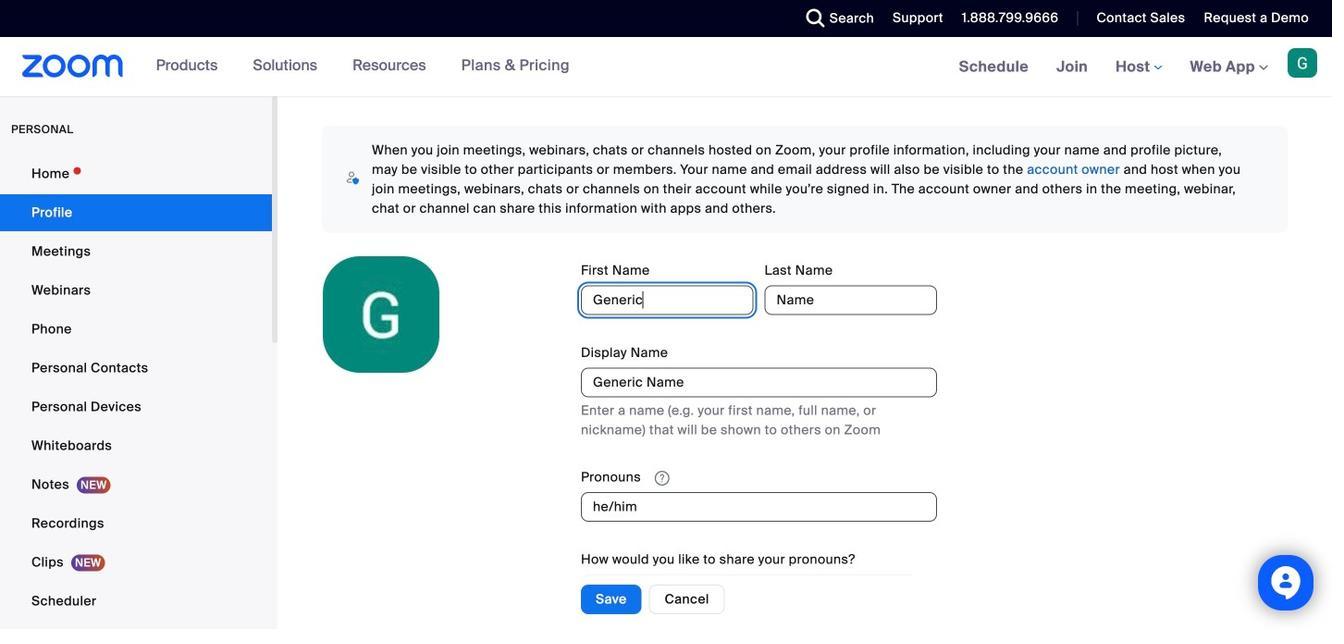 Task type: describe. For each thing, give the bounding box(es) containing it.
personal menu menu
[[0, 155, 272, 629]]

edit user photo image
[[366, 306, 396, 323]]

Last Name text field
[[765, 286, 937, 315]]

zoom logo image
[[22, 55, 124, 78]]

learn more about pronouns image
[[649, 470, 675, 487]]



Task type: locate. For each thing, give the bounding box(es) containing it.
banner
[[0, 37, 1332, 98]]

user photo image
[[323, 256, 440, 373]]

First Name text field
[[581, 286, 754, 315]]

meetings navigation
[[945, 37, 1332, 98]]

product information navigation
[[142, 37, 584, 96]]

None text field
[[581, 368, 937, 397]]

profile picture image
[[1288, 48, 1318, 78]]

Pronouns text field
[[581, 492, 937, 522]]



Task type: vqa. For each thing, say whether or not it's contained in the screenshot.
First Name "text field"
yes



